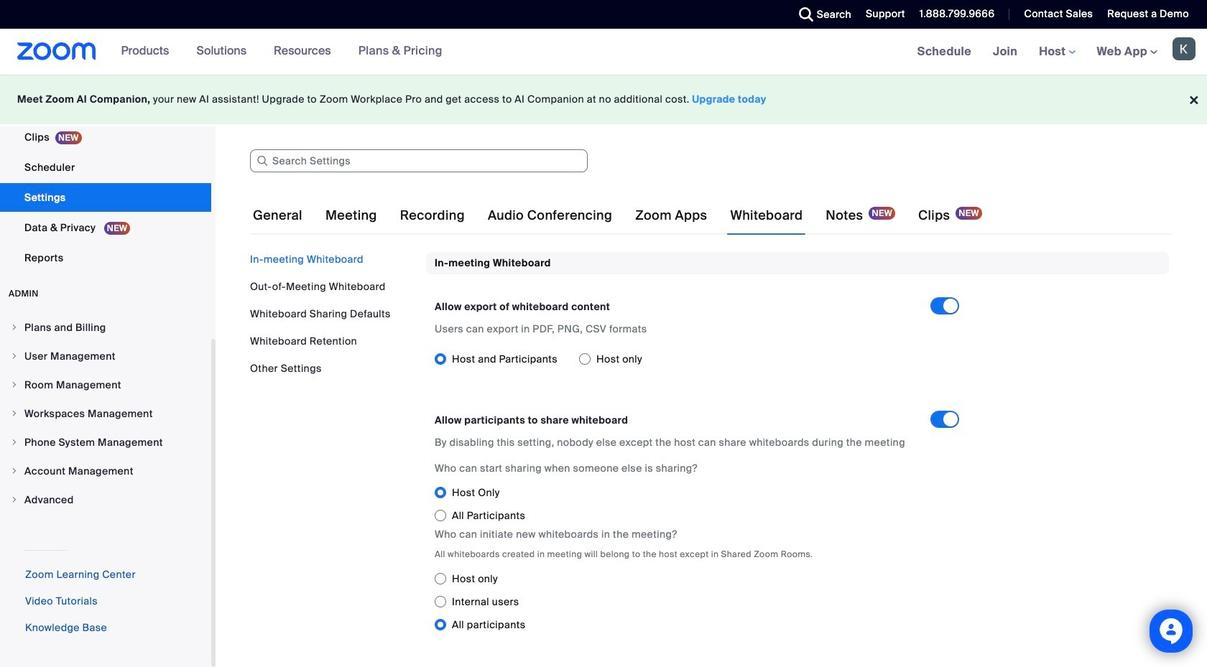 Task type: vqa. For each thing, say whether or not it's contained in the screenshot.
first right icon from the bottom of the ADMIN MENU menu
yes



Task type: describe. For each thing, give the bounding box(es) containing it.
2 menu item from the top
[[0, 343, 211, 370]]

6 menu item from the top
[[0, 458, 211, 485]]

profile picture image
[[1173, 37, 1196, 60]]

right image for second menu item from the top
[[10, 352, 19, 361]]

tabs of my account settings page tab list
[[250, 195, 985, 236]]

zoom logo image
[[17, 42, 96, 60]]

4 menu item from the top
[[0, 400, 211, 428]]

2 option group from the top
[[435, 482, 971, 528]]

right image for third menu item
[[10, 381, 19, 390]]

admin menu menu
[[0, 314, 211, 515]]

product information navigation
[[110, 29, 453, 75]]

right image for 1st menu item from the top of the admin menu menu
[[10, 323, 19, 332]]

1 right image from the top
[[10, 410, 19, 418]]

personal menu menu
[[0, 0, 211, 274]]

in-meeting whiteboard element
[[426, 252, 1169, 654]]



Task type: locate. For each thing, give the bounding box(es) containing it.
3 menu item from the top
[[0, 372, 211, 399]]

2 vertical spatial right image
[[10, 381, 19, 390]]

3 right image from the top
[[10, 467, 19, 476]]

footer
[[0, 75, 1207, 124]]

right image
[[10, 323, 19, 332], [10, 352, 19, 361], [10, 381, 19, 390]]

option group
[[435, 348, 931, 371], [435, 482, 971, 528], [435, 568, 971, 637]]

1 vertical spatial right image
[[10, 352, 19, 361]]

3 option group from the top
[[435, 568, 971, 637]]

2 vertical spatial option group
[[435, 568, 971, 637]]

1 menu item from the top
[[0, 314, 211, 341]]

1 right image from the top
[[10, 323, 19, 332]]

banner
[[0, 29, 1207, 75]]

2 right image from the top
[[10, 352, 19, 361]]

right image
[[10, 410, 19, 418], [10, 438, 19, 447], [10, 467, 19, 476], [10, 496, 19, 505]]

0 vertical spatial right image
[[10, 323, 19, 332]]

Search Settings text field
[[250, 149, 588, 172]]

4 right image from the top
[[10, 496, 19, 505]]

1 vertical spatial option group
[[435, 482, 971, 528]]

7 menu item from the top
[[0, 487, 211, 514]]

5 menu item from the top
[[0, 429, 211, 456]]

2 right image from the top
[[10, 438, 19, 447]]

0 vertical spatial option group
[[435, 348, 931, 371]]

menu bar
[[250, 252, 415, 376]]

1 option group from the top
[[435, 348, 931, 371]]

meetings navigation
[[907, 29, 1207, 75]]

menu item
[[0, 314, 211, 341], [0, 343, 211, 370], [0, 372, 211, 399], [0, 400, 211, 428], [0, 429, 211, 456], [0, 458, 211, 485], [0, 487, 211, 514]]

3 right image from the top
[[10, 381, 19, 390]]



